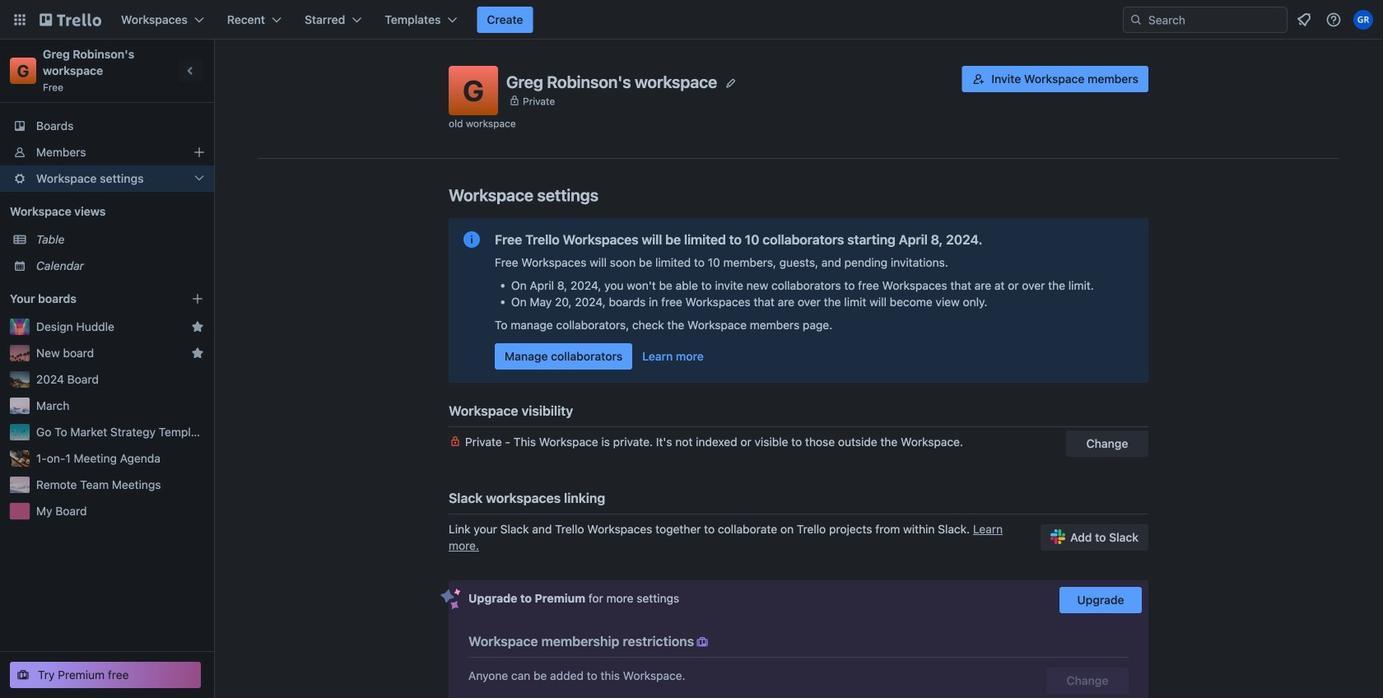 Task type: locate. For each thing, give the bounding box(es) containing it.
sparkle image
[[441, 589, 461, 610]]

starred icon image
[[191, 320, 204, 334], [191, 347, 204, 360]]

0 vertical spatial starred icon image
[[191, 320, 204, 334]]

primary element
[[0, 0, 1384, 40]]

1 vertical spatial starred icon image
[[191, 347, 204, 360]]

2 starred icon image from the top
[[191, 347, 204, 360]]

your boards with 8 items element
[[10, 289, 166, 309]]

add board image
[[191, 292, 204, 306]]



Task type: vqa. For each thing, say whether or not it's contained in the screenshot.
ago
no



Task type: describe. For each thing, give the bounding box(es) containing it.
open information menu image
[[1326, 12, 1342, 28]]

1 starred icon image from the top
[[191, 320, 204, 334]]

workspace navigation collapse icon image
[[180, 59, 203, 82]]

sm image
[[694, 634, 711, 651]]

search image
[[1130, 13, 1143, 26]]

greg robinson (gregrobinson96) image
[[1354, 10, 1374, 30]]

back to home image
[[40, 7, 101, 33]]

0 notifications image
[[1295, 10, 1314, 30]]

Search field
[[1143, 8, 1287, 31]]



